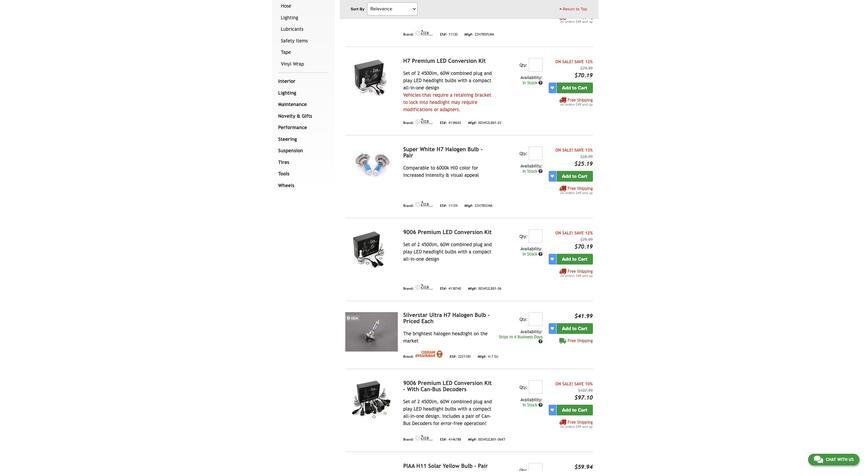 Task type: locate. For each thing, give the bounding box(es) containing it.
4 free from the top
[[568, 269, 576, 274]]

1 vertical spatial 12%
[[585, 231, 593, 235]]

1 vertical spatial pair
[[478, 463, 488, 469]]

availability: for 9006 premium led conversion kit
[[521, 246, 543, 251]]

set inside set of 2 4500lm, 60w combined plug and play led headlight bulbs with a compact all-in-one design. includes a pair of can- bus decoders for error-free operation!
[[403, 399, 410, 404]]

shipping for h7 premium led conversion kit
[[577, 98, 593, 102]]

set
[[403, 70, 410, 76], [403, 242, 410, 247], [403, 399, 410, 404]]

decoders inside 9006 premium led conversion kit - with can-bus decoders
[[443, 386, 467, 393]]

2 down with
[[417, 399, 420, 404]]

0 vertical spatial h7
[[403, 58, 410, 64]]

orders for 9006 premium led conversion kit - with can-bus decoders
[[565, 425, 575, 428]]

2 60w from the top
[[440, 242, 449, 247]]

1 orders from the top
[[565, 20, 575, 23]]

add to wish list image for h7 premium led conversion kit
[[551, 86, 554, 90]]

1 9006 from the top
[[403, 229, 416, 235]]

es#3477272 - 22-13411 - piaa h11 solar yellow bulb - pair - 55w bulbs with 2500k yellow color output for significantly less glare than white light - piaa - audi bmw volkswagen mercedes benz mini porsche image
[[345, 463, 398, 471]]

stock
[[527, 80, 537, 85], [527, 169, 537, 174], [527, 252, 537, 256], [527, 403, 537, 407]]

kit down zzh7bsswa
[[484, 229, 492, 235]]

all- for 9006 premium led conversion kit - with can-bus decoders
[[403, 413, 410, 419]]

in- inside set of 2 4500lm, 60w combined plug and play led headlight bulbs with a compact all-in-one design. includes a pair of can- bus decoders for error-free operation!
[[410, 413, 416, 419]]

1 horizontal spatial require
[[462, 99, 477, 105]]

1 availability: from the top
[[521, 75, 543, 80]]

save for 9006 premium led conversion kit
[[574, 231, 584, 235]]

1 combined from the top
[[451, 70, 472, 76]]

osram sylvania - corporate logo image
[[415, 350, 443, 358]]

all- inside set of 2 4500lm, 60w combined plug and play led headlight bulbs with a compact all-in-one design vehicles that require a retaining bracket to lock into headlight may require modifications or adapters.
[[403, 85, 410, 90]]

chat
[[826, 457, 836, 462]]

3 in from the top
[[523, 252, 526, 256]]

for up "appeal" at the top
[[472, 165, 478, 170]]

lighting up lubricants
[[281, 15, 298, 20]]

2 combined from the top
[[451, 242, 472, 247]]

zzh7bsplwa
[[475, 33, 494, 36]]

es#: for h7 premium led conversion kit
[[440, 121, 447, 125]]

0 vertical spatial conversion
[[448, 58, 477, 64]]

mfg#: left zzh7bsswa
[[464, 204, 473, 208]]

6 add to cart button from the top
[[557, 405, 593, 415]]

lighting
[[281, 15, 298, 20], [278, 90, 296, 96]]

a up pair
[[469, 406, 471, 412]]

mfg#: for 9006 premium led conversion kit
[[468, 287, 477, 291]]

1 vertical spatial 2
[[417, 242, 420, 247]]

availability: for 9006 premium led conversion kit - with can-bus decoders
[[521, 397, 543, 402]]

2 vertical spatial conversion
[[454, 380, 483, 386]]

1 on sale!                         save 12% $79.99 $70.19 from the top
[[555, 59, 593, 79]]

premium down osram sylvania - corporate logo
[[418, 380, 441, 386]]

0 vertical spatial require
[[433, 92, 449, 98]]

4500lm, inside set of 2 4500lm, 60w combined plug and play led headlight bulbs with a compact all-in-one design
[[421, 242, 439, 247]]

1 vertical spatial $79.99
[[580, 237, 593, 242]]

free shipping on orders $49 and up for 9006 premium led conversion kit - with can-bus decoders
[[560, 420, 593, 428]]

2 qty: from the top
[[520, 151, 528, 156]]

bulb inside silverstar ultra h7 halogen bulb - priced each
[[475, 312, 486, 318]]

$49
[[576, 20, 581, 23], [576, 102, 581, 106], [576, 191, 581, 195], [576, 274, 581, 278], [576, 425, 581, 428]]

4500lm, inside set of 2 4500lm, 60w combined plug and play led headlight bulbs with a compact all-in-one design. includes a pair of can- bus decoders for error-free operation!
[[421, 399, 439, 404]]

kit inside 9006 premium led conversion kit - with can-bus decoders
[[484, 380, 492, 386]]

4 sale! from the top
[[562, 382, 573, 386]]

ziza - corporate logo image
[[415, 30, 433, 36], [415, 119, 433, 124], [415, 202, 433, 207], [415, 284, 433, 290], [415, 435, 433, 441]]

12% for 9006 premium led conversion kit
[[585, 231, 593, 235]]

mfg#: right 4138603
[[468, 121, 477, 125]]

save for h7 premium led conversion kit
[[574, 59, 584, 64]]

headlight inside set of 2 4500lm, 60w combined plug and play led headlight bulbs with a compact all-in-one design. includes a pair of can- bus decoders for error-free operation!
[[423, 406, 444, 412]]

2 add to wish list image from the top
[[551, 327, 554, 330]]

1 vertical spatial h7
[[437, 146, 444, 153]]

2 up vehicles at the left top of page
[[417, 70, 420, 76]]

a for set of 2 4500lm, 60w combined plug and play led headlight bulbs with a compact all-in-one design. includes a pair of can- bus decoders for error-free operation!
[[469, 406, 471, 412]]

2 vertical spatial one
[[416, 413, 424, 419]]

- left with
[[403, 386, 405, 393]]

0 horizontal spatial require
[[433, 92, 449, 98]]

zzh7bsswa
[[475, 204, 493, 208]]

- down mfg#: 003452lb01-03
[[481, 146, 483, 153]]

5 ziza - corporate logo image from the top
[[415, 435, 433, 441]]

003452lb01- for h7 premium led conversion kit
[[478, 121, 498, 125]]

003452lb01-
[[478, 121, 498, 125], [478, 287, 498, 291], [478, 438, 498, 442]]

2 save from the top
[[574, 148, 584, 153]]

3 all- from the top
[[403, 413, 410, 419]]

h-
[[488, 355, 492, 359]]

es#: 4138740
[[440, 287, 461, 291]]

pair up "comparable"
[[403, 152, 413, 159]]

for
[[472, 165, 478, 170], [433, 421, 440, 426]]

plug for 9006 premium led conversion kit - with can-bus decoders
[[473, 399, 483, 404]]

3 ziza - corporate logo image from the top
[[415, 202, 433, 207]]

premium up set of 2 4500lm, 60w combined plug and play led headlight bulbs with a compact all-in-one design
[[418, 229, 441, 235]]

ziza - corporate logo image left the es#: 11130
[[415, 30, 433, 36]]

0 vertical spatial combined
[[451, 70, 472, 76]]

es#4138603 - 003452lb01-03 - h7 premium led conversion kit  - set of 2 4500lm, 60w combined plug and play led headlight bulbs with a compact all-in-one design - ziza - audi bmw volkswagen mercedes benz mini porsche image
[[345, 58, 398, 97]]

combined
[[451, 70, 472, 76], [451, 242, 472, 247], [451, 399, 472, 404]]

halogen
[[445, 146, 466, 153], [452, 312, 473, 318]]

design up that
[[426, 85, 439, 90]]

60w for 9006 premium led conversion kit
[[440, 242, 449, 247]]

1 plug from the top
[[473, 70, 483, 76]]

return to top
[[562, 7, 587, 11]]

1 question circle image from the top
[[538, 169, 543, 173]]

1 on from the top
[[555, 59, 561, 64]]

1 bulbs from the top
[[445, 78, 456, 83]]

2 on sale!                         save 12% $79.99 $70.19 from the top
[[555, 231, 593, 250]]

0 vertical spatial 4500lm,
[[421, 70, 439, 76]]

60w down 9006 premium led conversion kit - with can-bus decoders
[[440, 399, 449, 404]]

mfg#: h-7 su
[[478, 355, 498, 359]]

3 save from the top
[[574, 231, 584, 235]]

lighting inside general purpose subcategories element
[[281, 15, 298, 20]]

piaa h11 solar yellow bulb - pair link
[[403, 463, 488, 469]]

2 add to wish list image from the top
[[551, 257, 554, 261]]

003452lb01- for 9006 premium led conversion kit - with can-bus decoders
[[478, 438, 498, 442]]

4 in from the top
[[523, 403, 526, 407]]

1 vertical spatial bulbs
[[445, 249, 456, 254]]

es#: left 4138603
[[440, 121, 447, 125]]

2 inside set of 2 4500lm, 60w combined plug and play led headlight bulbs with a compact all-in-one design. includes a pair of can- bus decoders for error-free operation!
[[417, 399, 420, 404]]

plug
[[473, 70, 483, 76], [473, 242, 483, 247], [473, 399, 483, 404]]

play for 9006 premium led conversion kit
[[403, 249, 412, 254]]

2 vertical spatial 60w
[[440, 399, 449, 404]]

conversion down '11130'
[[448, 58, 477, 64]]

pair
[[403, 152, 413, 159], [478, 463, 488, 469]]

2 plug from the top
[[473, 242, 483, 247]]

2 9006 from the top
[[403, 380, 416, 386]]

1 vertical spatial question circle image
[[538, 252, 543, 256]]

4 add from the top
[[562, 256, 571, 262]]

0 vertical spatial in-
[[410, 85, 416, 90]]

bulb
[[468, 146, 479, 153], [475, 312, 486, 318], [461, 463, 473, 469]]

0 vertical spatial add to wish list image
[[551, 86, 554, 90]]

- inside 9006 premium led conversion kit - with can-bus decoders
[[403, 386, 405, 393]]

2
[[417, 70, 420, 76], [417, 242, 420, 247], [417, 399, 420, 404]]

003452lb01- right 4138740 on the bottom of page
[[478, 287, 498, 291]]

sale! for 9006 premium led conversion kit
[[562, 231, 573, 235]]

compact
[[473, 78, 491, 83], [473, 249, 491, 254], [473, 406, 491, 412]]

free for super white h7 halogen bulb - pair
[[568, 186, 576, 191]]

$97.10
[[575, 394, 593, 401]]

design inside set of 2 4500lm, 60w combined plug and play led headlight bulbs with a compact all-in-one design vehicles that require a retaining bracket to lock into headlight may require modifications or adapters.
[[426, 85, 439, 90]]

3 one from the top
[[416, 413, 424, 419]]

halogen for ultra
[[452, 312, 473, 318]]

brand: for silverstar ultra h7 halogen bulb - priced each
[[403, 355, 414, 359]]

None number field
[[529, 58, 543, 72], [529, 146, 543, 160], [529, 229, 543, 243], [529, 312, 543, 326], [529, 380, 543, 394], [529, 463, 543, 471], [529, 58, 543, 72], [529, 146, 543, 160], [529, 229, 543, 243], [529, 312, 543, 326], [529, 380, 543, 394], [529, 463, 543, 471]]

5 free from the top
[[568, 338, 576, 343]]

1 vertical spatial combined
[[451, 242, 472, 247]]

bulbs inside set of 2 4500lm, 60w combined plug and play led headlight bulbs with a compact all-in-one design
[[445, 249, 456, 254]]

1 horizontal spatial for
[[472, 165, 478, 170]]

0 vertical spatial add to wish list image
[[551, 174, 554, 178]]

compact for 9006 premium led conversion kit
[[473, 249, 491, 254]]

cart for 9006 premium led conversion kit - with can-bus decoders
[[578, 407, 587, 413]]

conversion down 2221185
[[454, 380, 483, 386]]

headlight inside 'the brightest halogen headlight on the market'
[[452, 331, 472, 336]]

to
[[572, 2, 577, 8], [576, 7, 580, 11], [572, 85, 577, 91], [403, 99, 408, 105], [431, 165, 435, 170], [572, 173, 577, 179], [572, 256, 577, 262], [572, 326, 577, 331], [572, 407, 577, 413]]

$49 for 9006 premium led conversion kit - with can-bus decoders
[[576, 425, 581, 428]]

0 vertical spatial on sale!                         save 12% $79.99 $70.19
[[555, 59, 593, 79]]

a up retaining at the right of the page
[[469, 78, 471, 83]]

decoders down design.
[[412, 421, 432, 426]]

1 horizontal spatial can-
[[481, 413, 491, 419]]

0 vertical spatial $70.19
[[575, 72, 593, 79]]

require right that
[[433, 92, 449, 98]]

h7 inside super white h7 halogen bulb - pair
[[437, 146, 444, 153]]

interior link
[[277, 76, 327, 87]]

1 vertical spatial can-
[[481, 413, 491, 419]]

$70.19 for 9006 premium led conversion kit
[[575, 243, 593, 250]]

items
[[296, 38, 308, 43]]

es#4138740 - 003452lb01-06 - 9006 premium led conversion kit  - set of 2 4500lm, 60w combined plug and play led headlight bulbs with a compact all-in-one design - ziza - audi bmw volkswagen mercedes benz mini porsche image
[[345, 229, 398, 269]]

design
[[426, 85, 439, 90], [426, 256, 439, 262]]

premium for 9006 premium led conversion kit - with can-bus decoders
[[418, 380, 441, 386]]

require down retaining at the right of the page
[[462, 99, 477, 105]]

kit for 9006 premium led conversion kit
[[484, 229, 492, 235]]

for down design.
[[433, 421, 440, 426]]

combined up pair
[[451, 399, 472, 404]]

h7 inside silverstar ultra h7 halogen bulb - priced each
[[444, 312, 451, 318]]

brand: for 9006 premium led conversion kit
[[403, 287, 414, 291]]

to for add to cart button related to super white h7 halogen bulb - pair
[[572, 173, 577, 179]]

2 inside set of 2 4500lm, 60w combined plug and play led headlight bulbs with a compact all-in-one design vehicles that require a retaining bracket to lock into headlight may require modifications or adapters.
[[417, 70, 420, 76]]

60w inside set of 2 4500lm, 60w combined plug and play led headlight bulbs with a compact all-in-one design
[[440, 242, 449, 247]]

2 sale! from the top
[[562, 148, 573, 153]]

1 vertical spatial add to wish list image
[[551, 257, 554, 261]]

1 horizontal spatial pair
[[478, 463, 488, 469]]

all- inside set of 2 4500lm, 60w combined plug and play led headlight bulbs with a compact all-in-one design
[[403, 256, 410, 262]]

one inside set of 2 4500lm, 60w combined plug and play led headlight bulbs with a compact all-in-one design
[[416, 256, 424, 262]]

0 vertical spatial 9006
[[403, 229, 416, 235]]

mfg#: down operation!
[[468, 438, 477, 442]]

premium up that
[[412, 58, 435, 64]]

2 vertical spatial compact
[[473, 406, 491, 412]]

days
[[534, 335, 543, 339]]

can- up operation!
[[481, 413, 491, 419]]

can- right with
[[421, 386, 432, 393]]

0 vertical spatial question circle image
[[538, 81, 543, 85]]

1 vertical spatial bulb
[[475, 312, 486, 318]]

2 play from the top
[[403, 249, 412, 254]]

one inside set of 2 4500lm, 60w combined plug and play led headlight bulbs with a compact all-in-one design. includes a pair of can- bus decoders for error-free operation!
[[416, 413, 424, 419]]

save inside on sale!                         save 13% $28.99 $25.19
[[574, 148, 584, 153]]

4500lm,
[[421, 70, 439, 76], [421, 242, 439, 247], [421, 399, 439, 404]]

tape link
[[280, 47, 327, 58]]

in
[[523, 80, 526, 85], [523, 169, 526, 174], [523, 252, 526, 256], [523, 403, 526, 407]]

silverstar ultra h7 halogen bulb - priced each
[[403, 312, 490, 325]]

on for 9006 premium led conversion kit - with can-bus decoders
[[555, 382, 561, 386]]

1 vertical spatial for
[[433, 421, 440, 426]]

4 up from the top
[[589, 274, 593, 278]]

compact inside set of 2 4500lm, 60w combined plug and play led headlight bulbs with a compact all-in-one design. includes a pair of can- bus decoders for error-free operation!
[[473, 406, 491, 412]]

& inside comparable to 6000k hid color for increased intensity & visual appeal
[[446, 172, 449, 178]]

0 horizontal spatial &
[[297, 113, 300, 119]]

on
[[560, 20, 564, 23], [560, 102, 564, 106], [560, 191, 564, 195], [560, 274, 564, 278], [474, 331, 479, 336], [560, 425, 564, 428]]

compact inside set of 2 4500lm, 60w combined plug and play led headlight bulbs with a compact all-in-one design
[[473, 249, 491, 254]]

plug inside set of 2 4500lm, 60w combined plug and play led headlight bulbs with a compact all-in-one design
[[473, 242, 483, 247]]

0 vertical spatial halogen
[[445, 146, 466, 153]]

0 vertical spatial kit
[[479, 58, 486, 64]]

- right yellow
[[474, 463, 476, 469]]

5 $49 from the top
[[576, 425, 581, 428]]

mfg#: left the h-
[[478, 355, 487, 359]]

4 in stock from the top
[[523, 403, 538, 407]]

ziza - corporate logo image for 9006 premium led conversion kit
[[415, 284, 433, 290]]

2 $70.19 from the top
[[575, 243, 593, 250]]

6 brand: from the top
[[403, 438, 414, 442]]

play for 9006 premium led conversion kit - with can-bus decoders
[[403, 406, 412, 412]]

on for super white h7 halogen bulb - pair
[[560, 191, 564, 195]]

2 up from the top
[[589, 102, 593, 106]]

2 vertical spatial set
[[403, 399, 410, 404]]

0 vertical spatial can-
[[421, 386, 432, 393]]

halogen up hid
[[445, 146, 466, 153]]

0 vertical spatial design
[[426, 85, 439, 90]]

h7 premium led conversion kit link
[[403, 58, 486, 64]]

es#4146788 - 003452lb01-06kt - 9006 premium led conversion kit - with can-bus decoders - set of 2 4500lm, 60w combined plug and play led headlight bulbs with a compact all-in-one design. includes a pair of can-bus decoders for error-free operation! - ziza - audi bmw volkswagen mercedes benz mini porsche image
[[345, 380, 398, 419]]

5 qty: from the top
[[520, 385, 528, 390]]

plug up bracket
[[473, 70, 483, 76]]

06
[[498, 287, 501, 291]]

1 vertical spatial &
[[446, 172, 449, 178]]

headlight up that
[[423, 78, 444, 83]]

2 free from the top
[[568, 98, 576, 102]]

stock for super white h7 halogen bulb - pair
[[527, 169, 537, 174]]

play inside set of 2 4500lm, 60w combined plug and play led headlight bulbs with a compact all-in-one design
[[403, 249, 412, 254]]

lighting link up maintenance
[[277, 87, 327, 99]]

can- inside set of 2 4500lm, 60w combined plug and play led headlight bulbs with a compact all-in-one design. includes a pair of can- bus decoders for error-free operation!
[[481, 413, 491, 419]]

3 cart from the top
[[578, 173, 587, 179]]

$70.19
[[575, 72, 593, 79], [575, 243, 593, 250]]

shipping
[[577, 15, 593, 20], [577, 98, 593, 102], [577, 186, 593, 191], [577, 269, 593, 274], [577, 338, 593, 343], [577, 420, 593, 425]]

3 up from the top
[[589, 191, 593, 195]]

combined down 9006 premium led conversion kit
[[451, 242, 472, 247]]

es#: for silverstar ultra h7 halogen bulb - priced each
[[450, 355, 457, 359]]

1 vertical spatial lighting
[[278, 90, 296, 96]]

decoders
[[443, 386, 467, 393], [412, 421, 432, 426]]

in for 9006 premium led conversion kit - with can-bus decoders
[[523, 403, 526, 407]]

combined down h7 premium led conversion kit
[[451, 70, 472, 76]]

4 add to cart button from the top
[[557, 254, 593, 264]]

hose
[[281, 3, 291, 9]]

add to wish list image
[[551, 86, 554, 90], [551, 257, 554, 261], [551, 408, 554, 412]]

set inside set of 2 4500lm, 60w combined plug and play led headlight bulbs with a compact all-in-one design vehicles that require a retaining bracket to lock into headlight may require modifications or adapters.
[[403, 70, 410, 76]]

3 4500lm, from the top
[[421, 399, 439, 404]]

ziza - corporate logo image down design.
[[415, 435, 433, 441]]

1 horizontal spatial bus
[[432, 386, 441, 393]]

5 availability: from the top
[[521, 397, 543, 402]]

conversion for 9006 premium led conversion kit
[[454, 229, 483, 235]]

ziza - corporate logo image down modifications
[[415, 119, 433, 124]]

1 vertical spatial 9006
[[403, 380, 416, 386]]

1 60w from the top
[[440, 70, 449, 76]]

modifications
[[403, 107, 433, 112]]

0 horizontal spatial bus
[[403, 421, 411, 426]]

maintenance
[[278, 102, 307, 107]]

pair down mfg#: 003452lb01-06kt
[[478, 463, 488, 469]]

of inside set of 2 4500lm, 60w combined plug and play led headlight bulbs with a compact all-in-one design vehicles that require a retaining bracket to lock into headlight may require modifications or adapters.
[[412, 70, 416, 76]]

free shipping on orders $49 and up for h7 premium led conversion kit
[[560, 98, 593, 106]]

add to cart button for 9006 premium led conversion kit - with can-bus decoders
[[557, 405, 593, 415]]

1 vertical spatial bus
[[403, 421, 411, 426]]

1 vertical spatial add to wish list image
[[551, 327, 554, 330]]

bulb up color
[[468, 146, 479, 153]]

5 add from the top
[[562, 326, 571, 331]]

save
[[574, 59, 584, 64], [574, 148, 584, 153], [574, 231, 584, 235], [574, 382, 584, 386]]

wrap
[[293, 61, 304, 67]]

1 shipping from the top
[[577, 15, 593, 20]]

sort
[[351, 7, 359, 11]]

a inside set of 2 4500lm, 60w combined plug and play led headlight bulbs with a compact all-in-one design
[[469, 249, 471, 254]]

su
[[494, 355, 498, 359]]

2 vertical spatial add to wish list image
[[551, 408, 554, 412]]

mfg#: 003452lb01-06kt
[[468, 438, 505, 442]]

es#11129 - zzh7bsswa -  super white h7 halogen bulb - pair - comparable to 6000k hid color for increased intensity & visual appeal - ziza - audi bmw volkswagen mercedes benz mini porsche image
[[345, 146, 398, 186]]

to for fifth add to cart button
[[572, 326, 577, 331]]

return
[[563, 7, 575, 11]]

of for set of 2 4500lm, 60w combined plug and play led headlight bulbs with a compact all-in-one design vehicles that require a retaining bracket to lock into headlight may require modifications or adapters.
[[412, 70, 416, 76]]

3 add to cart button from the top
[[557, 171, 593, 182]]

60w down 9006 premium led conversion kit
[[440, 242, 449, 247]]

3 bulbs from the top
[[445, 406, 456, 412]]

4 availability: from the top
[[521, 329, 543, 334]]

4 free shipping on orders $49 and up from the top
[[560, 269, 593, 278]]

free for 9006 premium led conversion kit - with can-bus decoders
[[568, 420, 576, 425]]

1 vertical spatial one
[[416, 256, 424, 262]]

2 vertical spatial all-
[[403, 413, 410, 419]]

one
[[416, 85, 424, 90], [416, 256, 424, 262], [416, 413, 424, 419]]

3 add to cart from the top
[[562, 173, 587, 179]]

headlight up design.
[[423, 406, 444, 412]]

on for h7 premium led conversion kit
[[555, 59, 561, 64]]

2 vertical spatial bulbs
[[445, 406, 456, 412]]

2 vertical spatial combined
[[451, 399, 472, 404]]

plug inside set of 2 4500lm, 60w combined plug and play led headlight bulbs with a compact all-in-one design. includes a pair of can- bus decoders for error-free operation!
[[473, 399, 483, 404]]

premium inside 9006 premium led conversion kit - with can-bus decoders
[[418, 380, 441, 386]]

of inside set of 2 4500lm, 60w combined plug and play led headlight bulbs with a compact all-in-one design
[[412, 242, 416, 247]]

in- for 9006 premium led conversion kit
[[410, 256, 416, 262]]

with up pair
[[458, 406, 467, 412]]

h7 up vehicles at the left top of page
[[403, 58, 410, 64]]

combined inside set of 2 4500lm, 60w combined plug and play led headlight bulbs with a compact all-in-one design. includes a pair of can- bus decoders for error-free operation!
[[451, 399, 472, 404]]

add to cart button for h7 premium led conversion kit
[[557, 82, 593, 93]]

1 save from the top
[[574, 59, 584, 64]]

2 vertical spatial 003452lb01-
[[478, 438, 498, 442]]

0 vertical spatial decoders
[[443, 386, 467, 393]]

a down 9006 premium led conversion kit
[[469, 249, 471, 254]]

2 on from the top
[[555, 148, 561, 153]]

0 vertical spatial question circle image
[[538, 169, 543, 173]]

design down 9006 premium led conversion kit
[[426, 256, 439, 262]]

bulbs inside set of 2 4500lm, 60w combined plug and play led headlight bulbs with a compact all-in-one design vehicles that require a retaining bracket to lock into headlight may require modifications or adapters.
[[445, 78, 456, 83]]

sale! inside on sale!                         save 10% $107.99 $97.10
[[562, 382, 573, 386]]

4 on from the top
[[555, 382, 561, 386]]

1 vertical spatial all-
[[403, 256, 410, 262]]

6000k
[[437, 165, 449, 170]]

market
[[403, 338, 419, 344]]

to inside return to top link
[[576, 7, 580, 11]]

2 $79.99 from the top
[[580, 237, 593, 242]]

2 all- from the top
[[403, 256, 410, 262]]

2 add to cart from the top
[[562, 85, 587, 91]]

in- for 9006 premium led conversion kit - with can-bus decoders
[[410, 413, 416, 419]]

tools link
[[277, 168, 327, 180]]

bulbs for 9006 premium led conversion kit - with can-bus decoders
[[445, 406, 456, 412]]

0 vertical spatial lighting
[[281, 15, 298, 20]]

to for add to cart button associated with 9006 premium led conversion kit
[[572, 256, 577, 262]]

h7 right white
[[437, 146, 444, 153]]

bulbs up includes
[[445, 406, 456, 412]]

$79.99 for 9006 premium led conversion kit
[[580, 237, 593, 242]]

design inside set of 2 4500lm, 60w combined plug and play led headlight bulbs with a compact all-in-one design
[[426, 256, 439, 262]]

h7 for silverstar
[[444, 312, 451, 318]]

3 availability: from the top
[[521, 246, 543, 251]]

2 orders from the top
[[565, 102, 575, 106]]

lighting link
[[280, 12, 327, 24], [277, 87, 327, 99]]

1 add to wish list image from the top
[[551, 86, 554, 90]]

0 vertical spatial play
[[403, 78, 412, 83]]

add to cart button for super white h7 halogen bulb - pair
[[557, 171, 593, 182]]

bulbs inside set of 2 4500lm, 60w combined plug and play led headlight bulbs with a compact all-in-one design. includes a pair of can- bus decoders for error-free operation!
[[445, 406, 456, 412]]

visual
[[451, 172, 463, 178]]

lighting down the interior
[[278, 90, 296, 96]]

error-
[[441, 421, 454, 426]]

1 vertical spatial kit
[[484, 229, 492, 235]]

3 add from the top
[[562, 173, 571, 179]]

on sale!                         save 10% $107.99 $97.10
[[555, 382, 593, 401]]

into
[[420, 99, 428, 105]]

plug for 9006 premium led conversion kit
[[473, 242, 483, 247]]

qty: for super white h7 halogen bulb - pair
[[520, 151, 528, 156]]

2 vertical spatial kit
[[484, 380, 492, 386]]

2 vertical spatial question circle image
[[538, 340, 543, 344]]

1 up from the top
[[589, 20, 593, 23]]

for inside set of 2 4500lm, 60w combined plug and play led headlight bulbs with a compact all-in-one design. includes a pair of can- bus decoders for error-free operation!
[[433, 421, 440, 426]]

- inside silverstar ultra h7 halogen bulb - priced each
[[488, 312, 490, 318]]

3 brand: from the top
[[403, 204, 414, 208]]

play inside set of 2 4500lm, 60w combined plug and play led headlight bulbs with a compact all-in-one design. includes a pair of can- bus decoders for error-free operation!
[[403, 406, 412, 412]]

1 vertical spatial compact
[[473, 249, 491, 254]]

- inside super white h7 halogen bulb - pair
[[481, 146, 483, 153]]

decoders up set of 2 4500lm, 60w combined plug and play led headlight bulbs with a compact all-in-one design. includes a pair of can- bus decoders for error-free operation!
[[443, 386, 467, 393]]

conversion inside 9006 premium led conversion kit - with can-bus decoders
[[454, 380, 483, 386]]

hid
[[451, 165, 458, 170]]

3 in stock from the top
[[523, 252, 538, 256]]

1 vertical spatial set
[[403, 242, 410, 247]]

add to wish list image for add to cart button related to super white h7 halogen bulb - pair
[[551, 174, 554, 178]]

es#: left 2221185
[[450, 355, 457, 359]]

6 free from the top
[[568, 420, 576, 425]]

with inside set of 2 4500lm, 60w combined plug and play led headlight bulbs with a compact all-in-one design
[[458, 249, 467, 254]]

003452lb01- down bracket
[[478, 121, 498, 125]]

to inside set of 2 4500lm, 60w combined plug and play led headlight bulbs with a compact all-in-one design vehicles that require a retaining bracket to lock into headlight may require modifications or adapters.
[[403, 99, 408, 105]]

plug down 9006 premium led conversion kit
[[473, 242, 483, 247]]

ziza - corporate logo image left es#: 11129
[[415, 202, 433, 207]]

headlight for set of 2 4500lm, 60w combined plug and play led headlight bulbs with a compact all-in-one design vehicles that require a retaining bracket to lock into headlight may require modifications or adapters.
[[423, 78, 444, 83]]

2 ziza - corporate logo image from the top
[[415, 119, 433, 124]]

mfg#: right 4138740 on the bottom of page
[[468, 287, 477, 291]]

10%
[[585, 382, 593, 386]]

mfg#:
[[464, 33, 473, 36], [468, 121, 477, 125], [464, 204, 473, 208], [468, 287, 477, 291], [478, 355, 487, 359], [468, 438, 477, 442]]

up for h7 premium led conversion kit
[[589, 102, 593, 106]]

3 free shipping on orders $49 and up from the top
[[560, 186, 593, 195]]

availability: for silverstar ultra h7 halogen bulb - priced each
[[521, 329, 543, 334]]

2 $49 from the top
[[576, 102, 581, 106]]

headlight down 9006 premium led conversion kit
[[423, 249, 444, 254]]

headlight inside set of 2 4500lm, 60w combined plug and play led headlight bulbs with a compact all-in-one design
[[423, 249, 444, 254]]

4500lm, down 9006 premium led conversion kit
[[421, 242, 439, 247]]

add to wish list image for 9006 premium led conversion kit
[[551, 257, 554, 261]]

1 vertical spatial design
[[426, 256, 439, 262]]

in- inside set of 2 4500lm, 60w combined plug and play led headlight bulbs with a compact all-in-one design
[[410, 256, 416, 262]]

2 in from the top
[[523, 169, 526, 174]]

003452lb01- down operation!
[[478, 438, 498, 442]]

bulbs up retaining at the right of the page
[[445, 78, 456, 83]]

3 qty: from the top
[[520, 234, 528, 239]]

2 in- from the top
[[410, 256, 416, 262]]

1 add to wish list image from the top
[[551, 174, 554, 178]]

0 vertical spatial &
[[297, 113, 300, 119]]

- down mfg#: 003452lb01-06
[[488, 312, 490, 318]]

2 bulbs from the top
[[445, 249, 456, 254]]

1 stock from the top
[[527, 80, 537, 85]]

on
[[555, 59, 561, 64], [555, 148, 561, 153], [555, 231, 561, 235], [555, 382, 561, 386]]

lighting link up lubricants
[[280, 12, 327, 24]]

1 2 from the top
[[417, 70, 420, 76]]

2 cart from the top
[[578, 85, 587, 91]]

halogen inside silverstar ultra h7 halogen bulb - priced each
[[452, 312, 473, 318]]

and inside set of 2 4500lm, 60w combined plug and play led headlight bulbs with a compact all-in-one design
[[484, 242, 492, 247]]

9006 inside 9006 premium led conversion kit - with can-bus decoders
[[403, 380, 416, 386]]

3 set from the top
[[403, 399, 410, 404]]

3 question circle image from the top
[[538, 340, 543, 344]]

60w inside set of 2 4500lm, 60w combined plug and play led headlight bulbs with a compact all-in-one design. includes a pair of can- bus decoders for error-free operation!
[[440, 399, 449, 404]]

with for set of 2 4500lm, 60w combined plug and play led headlight bulbs with a compact all-in-one design vehicles that require a retaining bracket to lock into headlight may require modifications or adapters.
[[458, 78, 467, 83]]

h7 right ultra
[[444, 312, 451, 318]]

tires
[[278, 159, 289, 165]]

0 vertical spatial $79.99
[[580, 66, 593, 71]]

2 inside set of 2 4500lm, 60w combined plug and play led headlight bulbs with a compact all-in-one design
[[417, 242, 420, 247]]

0 vertical spatial bulbs
[[445, 78, 456, 83]]

set inside set of 2 4500lm, 60w combined plug and play led headlight bulbs with a compact all-in-one design
[[403, 242, 410, 247]]

kit for h7 premium led conversion kit
[[479, 58, 486, 64]]

1 add from the top
[[562, 2, 571, 8]]

5 add to cart from the top
[[562, 326, 587, 331]]

save inside on sale!                         save 10% $107.99 $97.10
[[574, 382, 584, 386]]

and inside set of 2 4500lm, 60w combined plug and play led headlight bulbs with a compact all-in-one design. includes a pair of can- bus decoders for error-free operation!
[[484, 399, 492, 404]]

1 vertical spatial premium
[[418, 229, 441, 235]]

of for set of 2 4500lm, 60w combined plug and play led headlight bulbs with a compact all-in-one design
[[412, 242, 416, 247]]

2 vertical spatial h7
[[444, 312, 451, 318]]

12%
[[585, 59, 593, 64], [585, 231, 593, 235]]

bulb up the the
[[475, 312, 486, 318]]

0 vertical spatial all-
[[403, 85, 410, 90]]

2 set from the top
[[403, 242, 410, 247]]

with down 9006 premium led conversion kit
[[458, 249, 467, 254]]

0 vertical spatial 2
[[417, 70, 420, 76]]

with up retaining at the right of the page
[[458, 78, 467, 83]]

60w down h7 premium led conversion kit link
[[440, 70, 449, 76]]

4500lm, up design.
[[421, 399, 439, 404]]

bulb right yellow
[[461, 463, 473, 469]]

0 horizontal spatial decoders
[[412, 421, 432, 426]]

1 vertical spatial 003452lb01-
[[478, 287, 498, 291]]

1 question circle image from the top
[[538, 81, 543, 85]]

- for silverstar ultra h7 halogen bulb - priced each
[[488, 312, 490, 318]]

0 vertical spatial 12%
[[585, 59, 593, 64]]

novelty & gifts
[[278, 113, 312, 119]]

kit down mfg#: h-7 su
[[484, 380, 492, 386]]

4 ziza - corporate logo image from the top
[[415, 284, 433, 290]]

0 vertical spatial for
[[472, 165, 478, 170]]

1 vertical spatial in-
[[410, 256, 416, 262]]

2 vertical spatial in-
[[410, 413, 416, 419]]

1 vertical spatial halogen
[[452, 312, 473, 318]]

3 $49 from the top
[[576, 191, 581, 195]]

1 play from the top
[[403, 78, 412, 83]]

bulb for super white h7 halogen bulb - pair
[[468, 146, 479, 153]]

4500lm, for 9006 premium led conversion kit
[[421, 242, 439, 247]]

3 2 from the top
[[417, 399, 420, 404]]

1 vertical spatial play
[[403, 249, 412, 254]]

$70.19 for h7 premium led conversion kit
[[575, 72, 593, 79]]

or
[[434, 107, 438, 112]]

2 vertical spatial bulb
[[461, 463, 473, 469]]

question circle image
[[538, 169, 543, 173], [538, 403, 543, 407]]

ziza - corporate logo image left es#: 4138740
[[415, 284, 433, 290]]

shipping for 9006 premium led conversion kit - with can-bus decoders
[[577, 420, 593, 425]]

conversion down the mfg#: zzh7bsswa
[[454, 229, 483, 235]]

4 qty: from the top
[[520, 317, 528, 322]]

2 question circle image from the top
[[538, 252, 543, 256]]

1 add to cart from the top
[[562, 2, 587, 8]]

1 vertical spatial conversion
[[454, 229, 483, 235]]

all-
[[403, 85, 410, 90], [403, 256, 410, 262], [403, 413, 410, 419]]

combined for 9006 premium led conversion kit
[[451, 242, 472, 247]]

1 sale! from the top
[[562, 59, 573, 64]]

2 down 9006 premium led conversion kit
[[417, 242, 420, 247]]

4500lm, down h7 premium led conversion kit
[[421, 70, 439, 76]]

halogen right ultra
[[452, 312, 473, 318]]

sale! inside on sale!                         save 13% $28.99 $25.19
[[562, 148, 573, 153]]

0 vertical spatial premium
[[412, 58, 435, 64]]

on inside on sale!                         save 10% $107.99 $97.10
[[555, 382, 561, 386]]

1 vertical spatial $70.19
[[575, 243, 593, 250]]

with inside set of 2 4500lm, 60w combined plug and play led headlight bulbs with a compact all-in-one design vehicles that require a retaining bracket to lock into headlight may require modifications or adapters.
[[458, 78, 467, 83]]

with inside set of 2 4500lm, 60w combined plug and play led headlight bulbs with a compact all-in-one design. includes a pair of can- bus decoders for error-free operation!
[[458, 406, 467, 412]]

0 vertical spatial plug
[[473, 70, 483, 76]]

tools
[[278, 171, 289, 177]]

1 vertical spatial on sale!                         save 12% $79.99 $70.19
[[555, 231, 593, 250]]

6 cart from the top
[[578, 407, 587, 413]]

up for 9006 premium led conversion kit
[[589, 274, 593, 278]]

1 qty: from the top
[[520, 63, 528, 68]]

pair inside super white h7 halogen bulb - pair
[[403, 152, 413, 159]]

a up may
[[450, 92, 453, 98]]

combined inside set of 2 4500lm, 60w combined plug and play led headlight bulbs with a compact all-in-one design
[[451, 242, 472, 247]]

1 horizontal spatial &
[[446, 172, 449, 178]]

2 vertical spatial premium
[[418, 380, 441, 386]]

3 in- from the top
[[410, 413, 416, 419]]

bulbs down 9006 premium led conversion kit
[[445, 249, 456, 254]]

es#: left 4138740 on the bottom of page
[[440, 287, 447, 291]]

0 vertical spatial one
[[416, 85, 424, 90]]

es#: left "11129" at the right top of the page
[[440, 204, 447, 208]]

all- inside set of 2 4500lm, 60w combined plug and play led headlight bulbs with a compact all-in-one design. includes a pair of can- bus decoders for error-free operation!
[[403, 413, 410, 419]]

add
[[562, 2, 571, 8], [562, 85, 571, 91], [562, 173, 571, 179], [562, 256, 571, 262], [562, 326, 571, 331], [562, 407, 571, 413]]

1 vertical spatial decoders
[[412, 421, 432, 426]]

2 vertical spatial plug
[[473, 399, 483, 404]]

- for 9006 premium led conversion kit - with can-bus decoders
[[403, 386, 405, 393]]

kit down zzh7bsplwa
[[479, 58, 486, 64]]

bulbs
[[445, 78, 456, 83], [445, 249, 456, 254], [445, 406, 456, 412]]

- for super white h7 halogen bulb - pair
[[481, 146, 483, 153]]

add for super white h7 halogen bulb - pair
[[562, 173, 571, 179]]

headlight right halogen
[[452, 331, 472, 336]]

0 horizontal spatial can-
[[421, 386, 432, 393]]

& down 6000k
[[446, 172, 449, 178]]

3 plug from the top
[[473, 399, 483, 404]]

performance
[[278, 125, 307, 130]]

on inside on sale!                         save 13% $28.99 $25.19
[[555, 148, 561, 153]]

& left gifts at the top left of the page
[[297, 113, 300, 119]]

0 vertical spatial compact
[[473, 78, 491, 83]]

0 vertical spatial bus
[[432, 386, 441, 393]]

the
[[481, 331, 488, 336]]

compact for 9006 premium led conversion kit - with can-bus decoders
[[473, 406, 491, 412]]

sale! for h7 premium led conversion kit
[[562, 59, 573, 64]]

0 vertical spatial pair
[[403, 152, 413, 159]]

bulb inside super white h7 halogen bulb - pair
[[468, 146, 479, 153]]

cart
[[578, 2, 587, 8], [578, 85, 587, 91], [578, 173, 587, 179], [578, 256, 587, 262], [578, 326, 587, 331], [578, 407, 587, 413]]

a for set of 2 4500lm, 60w combined plug and play led headlight bulbs with a compact all-in-one design
[[469, 249, 471, 254]]

2 vertical spatial 2
[[417, 399, 420, 404]]

set of 2 4500lm, 60w combined plug and play led headlight bulbs with a compact all-in-one design vehicles that require a retaining bracket to lock into headlight may require modifications or adapters.
[[403, 70, 492, 112]]

halogen inside super white h7 halogen bulb - pair
[[445, 146, 466, 153]]

2 vertical spatial 4500lm,
[[421, 399, 439, 404]]

plug up pair
[[473, 399, 483, 404]]

add to wish list image
[[551, 174, 554, 178], [551, 327, 554, 330]]

9006 premium led conversion kit - with can-bus decoders
[[403, 380, 492, 393]]

1 $79.99 from the top
[[580, 66, 593, 71]]

question circle image
[[538, 81, 543, 85], [538, 252, 543, 256], [538, 340, 543, 344]]

brand: for super white h7 halogen bulb - pair
[[403, 204, 414, 208]]

1 vertical spatial question circle image
[[538, 403, 543, 407]]

may
[[451, 99, 460, 105]]

0 horizontal spatial for
[[433, 421, 440, 426]]

piaa h11 solar yellow bulb - pair
[[403, 463, 488, 469]]

plug inside set of 2 4500lm, 60w combined plug and play led headlight bulbs with a compact all-in-one design vehicles that require a retaining bracket to lock into headlight may require modifications or adapters.
[[473, 70, 483, 76]]

set for 9006 premium led conversion kit
[[403, 242, 410, 247]]

headlight up or
[[430, 99, 450, 105]]

es#: left 4146788
[[440, 438, 447, 442]]

0 horizontal spatial pair
[[403, 152, 413, 159]]



Task type: vqa. For each thing, say whether or not it's contained in the screenshot.
Super White H7 Halogen Bulb - Pair's the Add
yes



Task type: describe. For each thing, give the bounding box(es) containing it.
sort by
[[351, 7, 364, 11]]

led inside set of 2 4500lm, 60w combined plug and play led headlight bulbs with a compact all-in-one design vehicles that require a retaining bracket to lock into headlight may require modifications or adapters.
[[414, 78, 422, 83]]

color
[[460, 165, 470, 170]]

caret up image
[[559, 7, 562, 11]]

qty: for silverstar ultra h7 halogen bulb - priced each
[[520, 317, 528, 322]]

shipping for 9006 premium led conversion kit
[[577, 269, 593, 274]]

free shipping on orders $49 and up for super white h7 halogen bulb - pair
[[560, 186, 593, 195]]

9006 for 9006 premium led conversion kit - with can-bus decoders
[[403, 380, 416, 386]]

es#: for 9006 premium led conversion kit - with can-bus decoders
[[440, 438, 447, 442]]

pair for super white h7 halogen bulb - pair
[[403, 152, 413, 159]]

retaining
[[454, 92, 473, 98]]

decoders inside set of 2 4500lm, 60w combined plug and play led headlight bulbs with a compact all-in-one design. includes a pair of can- bus decoders for error-free operation!
[[412, 421, 432, 426]]

vinyl
[[281, 61, 292, 67]]

in for super white h7 halogen bulb - pair
[[523, 169, 526, 174]]

es#: left '11130'
[[440, 33, 447, 36]]

comparable
[[403, 165, 429, 170]]

silverstar
[[403, 312, 428, 318]]

chat with us link
[[808, 454, 860, 466]]

9006 for 9006 premium led conversion kit
[[403, 229, 416, 235]]

business
[[518, 335, 533, 339]]

add to cart for h7 premium led conversion kit
[[562, 85, 587, 91]]

sale! for super white h7 halogen bulb - pair
[[562, 148, 573, 153]]

es#: 4146788
[[440, 438, 461, 442]]

steering link
[[277, 134, 327, 145]]

return to top link
[[559, 6, 587, 12]]

priced
[[403, 318, 420, 325]]

$49 for super white h7 halogen bulb - pair
[[576, 191, 581, 195]]

in- inside set of 2 4500lm, 60w combined plug and play led headlight bulbs with a compact all-in-one design vehicles that require a retaining bracket to lock into headlight may require modifications or adapters.
[[410, 85, 416, 90]]

brightest
[[413, 331, 432, 336]]

comments image
[[814, 455, 823, 463]]

13%
[[585, 148, 593, 153]]

intensity
[[425, 172, 444, 178]]

silverstar ultra h7 halogen bulb - priced each link
[[403, 312, 490, 325]]

2 for 9006 premium led conversion kit - with can-bus decoders
[[417, 399, 420, 404]]

free for h7 premium led conversion kit
[[568, 98, 576, 102]]

ziza - corporate logo image for h7 premium led conversion kit
[[415, 119, 433, 124]]

on sale!                         save 12% $79.99 $70.19 for h7 premium led conversion kit
[[555, 59, 593, 79]]

by
[[360, 7, 364, 11]]

general purpose subcategories element
[[278, 0, 328, 73]]

vinyl wrap link
[[280, 58, 327, 70]]

es#11130 - zzh7bsplwa -  platinum white h7 halogen bulb - pair - comparable to 7500k hid color for increased intensity & visual appeal - ziza - audi bmw volkswagen mercedes benz mini porsche image
[[345, 0, 398, 14]]

2221185
[[458, 355, 471, 359]]

mfg#: zzh7bsplwa
[[464, 33, 494, 36]]

5 add to cart button from the top
[[557, 323, 593, 334]]

super white h7 halogen bulb - pair
[[403, 146, 483, 159]]

bulb for piaa h11 solar yellow bulb - pair
[[461, 463, 473, 469]]

add for 9006 premium led conversion kit - with can-bus decoders
[[562, 407, 571, 413]]

tires link
[[277, 157, 327, 168]]

chat with us
[[826, 457, 854, 462]]

free shipping
[[568, 338, 593, 343]]

es#: 4138603
[[440, 121, 461, 125]]

1 ziza - corporate logo image from the top
[[415, 30, 433, 36]]

03
[[498, 121, 501, 125]]

ziza - corporate logo image for super white h7 halogen bulb - pair
[[415, 202, 433, 207]]

question circle image for $25.19
[[538, 169, 543, 173]]

the brightest halogen headlight on the market
[[403, 331, 488, 344]]

1 brand: from the top
[[403, 33, 414, 36]]

with left us at the bottom right of page
[[837, 457, 848, 462]]

gifts
[[302, 113, 312, 119]]

1 free shipping on orders $49 and up from the top
[[560, 15, 593, 23]]

led inside 9006 premium led conversion kit - with can-bus decoders
[[443, 380, 452, 386]]

combined inside set of 2 4500lm, 60w combined plug and play led headlight bulbs with a compact all-in-one design vehicles that require a retaining bracket to lock into headlight may require modifications or adapters.
[[451, 70, 472, 76]]

comparable to 6000k hid color for increased intensity & visual appeal
[[403, 165, 479, 178]]

and inside set of 2 4500lm, 60w combined plug and play led headlight bulbs with a compact all-in-one design vehicles that require a retaining bracket to lock into headlight may require modifications or adapters.
[[484, 70, 492, 76]]

mfg#: left zzh7bsplwa
[[464, 33, 473, 36]]

bulb for silverstar ultra h7 halogen bulb - priced each
[[475, 312, 486, 318]]

in for h7 premium led conversion kit
[[523, 80, 526, 85]]

to for 9006 premium led conversion kit - with can-bus decoders add to cart button
[[572, 407, 577, 413]]

premium for h7 premium led conversion kit
[[412, 58, 435, 64]]

appeal
[[464, 172, 479, 178]]

to inside comparable to 6000k hid color for increased intensity & visual appeal
[[431, 165, 435, 170]]

bracket
[[475, 92, 491, 98]]

1 add to cart button from the top
[[557, 0, 593, 10]]

1 free from the top
[[568, 15, 576, 20]]

led inside set of 2 4500lm, 60w combined plug and play led headlight bulbs with a compact all-in-one design
[[414, 249, 422, 254]]

4500lm, inside set of 2 4500lm, 60w combined plug and play led headlight bulbs with a compact all-in-one design vehicles that require a retaining bracket to lock into headlight may require modifications or adapters.
[[421, 70, 439, 76]]

add to wish list image for fifth add to cart button
[[551, 327, 554, 330]]

up for 9006 premium led conversion kit - with can-bus decoders
[[589, 425, 593, 428]]

combined for 9006 premium led conversion kit - with can-bus decoders
[[451, 399, 472, 404]]

0 vertical spatial lighting link
[[280, 12, 327, 24]]

4500lm, for 9006 premium led conversion kit - with can-bus decoders
[[421, 399, 439, 404]]

free
[[454, 421, 463, 426]]

4
[[514, 335, 516, 339]]

a left pair
[[462, 413, 464, 419]]

conversion for h7 premium led conversion kit
[[448, 58, 477, 64]]

shipping for super white h7 halogen bulb - pair
[[577, 186, 593, 191]]

lubricants link
[[280, 24, 327, 35]]

$28.99
[[580, 154, 593, 159]]

$59.94
[[575, 464, 593, 470]]

bus inside 9006 premium led conversion kit - with can-bus decoders
[[432, 386, 441, 393]]

set of 2 4500lm, 60w combined plug and play led headlight bulbs with a compact all-in-one design. includes a pair of can- bus decoders for error-free operation!
[[403, 399, 492, 426]]

solar
[[428, 463, 441, 469]]

vinyl wrap
[[281, 61, 304, 67]]

one for 9006 premium led conversion kit - with can-bus decoders
[[416, 413, 424, 419]]

60w inside set of 2 4500lm, 60w combined plug and play led headlight bulbs with a compact all-in-one design vehicles that require a retaining bracket to lock into headlight may require modifications or adapters.
[[440, 70, 449, 76]]

5 cart from the top
[[578, 326, 587, 331]]

question circle image for silverstar ultra h7 halogen bulb - priced each
[[538, 340, 543, 344]]

play inside set of 2 4500lm, 60w combined plug and play led headlight bulbs with a compact all-in-one design vehicles that require a retaining bracket to lock into headlight may require modifications or adapters.
[[403, 78, 412, 83]]

es#: for 9006 premium led conversion kit
[[440, 287, 447, 291]]

7
[[492, 355, 493, 359]]

4138603
[[448, 121, 461, 125]]

hose link
[[280, 0, 327, 12]]

12% for h7 premium led conversion kit
[[585, 59, 593, 64]]

tape
[[281, 49, 291, 55]]

ultra
[[429, 312, 442, 318]]

us
[[849, 457, 854, 462]]

interior
[[278, 78, 295, 84]]

1 cart from the top
[[578, 2, 587, 8]]

each
[[421, 318, 434, 325]]

ships in 4 business days
[[499, 335, 543, 339]]

sale! for 9006 premium led conversion kit - with can-bus decoders
[[562, 382, 573, 386]]

pair
[[466, 413, 474, 419]]

stock for h7 premium led conversion kit
[[527, 80, 537, 85]]

in stock for 9006 premium led conversion kit - with can-bus decoders
[[523, 403, 538, 407]]

h11
[[416, 463, 427, 469]]

super white h7 halogen bulb - pair link
[[403, 146, 483, 159]]

of for set of 2 4500lm, 60w combined plug and play led headlight bulbs with a compact all-in-one design. includes a pair of can- bus decoders for error-free operation!
[[412, 399, 416, 404]]

$49 for h7 premium led conversion kit
[[576, 102, 581, 106]]

5 shipping from the top
[[577, 338, 593, 343]]

a for set of 2 4500lm, 60w combined plug and play led headlight bulbs with a compact all-in-one design vehicles that require a retaining bracket to lock into headlight may require modifications or adapters.
[[469, 78, 471, 83]]

with
[[407, 386, 419, 393]]

set of 2 4500lm, 60w combined plug and play led headlight bulbs with a compact all-in-one design
[[403, 242, 492, 262]]

halogen for white
[[445, 146, 466, 153]]

kit for 9006 premium led conversion kit - with can-bus decoders
[[484, 380, 492, 386]]

add to wish list image for 9006 premium led conversion kit - with can-bus decoders
[[551, 408, 554, 412]]

premium for 9006 premium led conversion kit
[[418, 229, 441, 235]]

piaa
[[403, 463, 415, 469]]

that
[[422, 92, 431, 98]]

brand: for 9006 premium led conversion kit - with can-bus decoders
[[403, 438, 414, 442]]

one for 9006 premium led conversion kit
[[416, 256, 424, 262]]

add to cart for 9006 premium led conversion kit - with can-bus decoders
[[562, 407, 587, 413]]

es#: 11130
[[440, 33, 458, 36]]

bus inside set of 2 4500lm, 60w combined plug and play led headlight bulbs with a compact all-in-one design. includes a pair of can- bus decoders for error-free operation!
[[403, 421, 411, 426]]

brand: for h7 premium led conversion kit
[[403, 121, 414, 125]]

add for 9006 premium led conversion kit
[[562, 256, 571, 262]]

- for piaa h11 solar yellow bulb - pair
[[474, 463, 476, 469]]

cart for super white h7 halogen bulb - pair
[[578, 173, 587, 179]]

can- inside 9006 premium led conversion kit - with can-bus decoders
[[421, 386, 432, 393]]

suspension
[[278, 148, 303, 153]]

for inside comparable to 6000k hid color for increased intensity & visual appeal
[[472, 165, 478, 170]]

qty: for 9006 premium led conversion kit
[[520, 234, 528, 239]]

on for 9006 premium led conversion kit
[[555, 231, 561, 235]]

cart for h7 premium led conversion kit
[[578, 85, 587, 91]]

maintenance link
[[277, 99, 327, 110]]

add for h7 premium led conversion kit
[[562, 85, 571, 91]]

9006 premium led conversion kit link
[[403, 229, 492, 235]]

safety
[[281, 38, 295, 43]]

lock
[[409, 99, 418, 105]]

set for 9006 premium led conversion kit - with can-bus decoders
[[403, 399, 410, 404]]

06kt
[[498, 438, 505, 442]]

operation!
[[464, 421, 487, 426]]

all- for 9006 premium led conversion kit
[[403, 256, 410, 262]]

adapters.
[[440, 107, 461, 112]]

design for set of 2 4500lm, 60w combined plug and play led headlight bulbs with a compact all-in-one design
[[426, 256, 439, 262]]

super
[[403, 146, 418, 153]]

1 vertical spatial require
[[462, 99, 477, 105]]

bulbs for 9006 premium led conversion kit
[[445, 249, 456, 254]]

11129
[[448, 204, 458, 208]]

2 for 9006 premium led conversion kit
[[417, 242, 420, 247]]

4138740
[[448, 287, 461, 291]]

add to cart for 9006 premium led conversion kit
[[562, 256, 587, 262]]

headlight for set of 2 4500lm, 60w combined plug and play led headlight bulbs with a compact all-in-one design
[[423, 249, 444, 254]]

wheels link
[[277, 180, 327, 191]]

mfg#: for h7 premium led conversion kit
[[468, 121, 477, 125]]

in stock for 9006 premium led conversion kit
[[523, 252, 538, 256]]

in stock for h7 premium led conversion kit
[[523, 80, 538, 85]]

halogen
[[434, 331, 451, 336]]

led inside set of 2 4500lm, 60w combined plug and play led headlight bulbs with a compact all-in-one design. includes a pair of can- bus decoders for error-free operation!
[[414, 406, 422, 412]]

$25.19
[[575, 160, 593, 167]]

stock for 9006 premium led conversion kit
[[527, 252, 537, 256]]

$49 for 9006 premium led conversion kit
[[576, 274, 581, 278]]

includes
[[443, 413, 460, 419]]

safety items
[[281, 38, 308, 43]]

003452lb01- for 9006 premium led conversion kit
[[478, 287, 498, 291]]

compact inside set of 2 4500lm, 60w combined plug and play led headlight bulbs with a compact all-in-one design vehicles that require a retaining bracket to lock into headlight may require modifications or adapters.
[[473, 78, 491, 83]]

qty: for h7 premium led conversion kit
[[520, 63, 528, 68]]

free for 9006 premium led conversion kit
[[568, 269, 576, 274]]

on inside 'the brightest halogen headlight on the market'
[[474, 331, 479, 336]]

mfg#: 003452lb01-06
[[468, 287, 501, 291]]

question circle image for 9006 premium led conversion kit
[[538, 252, 543, 256]]

with for set of 2 4500lm, 60w combined plug and play led headlight bulbs with a compact all-in-one design. includes a pair of can- bus decoders for error-free operation!
[[458, 406, 467, 412]]

on sale!                         save 12% $79.99 $70.19 for 9006 premium led conversion kit
[[555, 231, 593, 250]]

mfg#: for super white h7 halogen bulb - pair
[[464, 204, 473, 208]]

es#2221185 - h-7 su - silverstar ultra h7 halogen bulb - priced each - the brightest halogen headlight on the market - osram sylvania - audi bmw volkswagen mercedes benz mini image
[[345, 312, 398, 351]]

$79.99 for h7 premium led conversion kit
[[580, 66, 593, 71]]

mfg#: 003452lb01-03
[[468, 121, 501, 125]]

1 vertical spatial lighting link
[[277, 87, 327, 99]]

free shipping on orders $49 and up for 9006 premium led conversion kit
[[560, 269, 593, 278]]

safety items link
[[280, 35, 327, 47]]

9006 premium led conversion kit
[[403, 229, 492, 235]]

one inside set of 2 4500lm, 60w combined plug and play led headlight bulbs with a compact all-in-one design vehicles that require a retaining bracket to lock into headlight may require modifications or adapters.
[[416, 85, 424, 90]]

1 $49 from the top
[[576, 20, 581, 23]]

on for super white h7 halogen bulb - pair
[[555, 148, 561, 153]]

$41.99
[[575, 313, 593, 319]]

ziza - corporate logo image for 9006 premium led conversion kit - with can-bus decoders
[[415, 435, 433, 441]]

white
[[420, 146, 435, 153]]

wheels
[[278, 183, 294, 188]]

performance link
[[277, 122, 327, 134]]

4146788
[[448, 438, 461, 442]]

top
[[581, 7, 587, 11]]

qty: for 9006 premium led conversion kit - with can-bus decoders
[[520, 385, 528, 390]]



